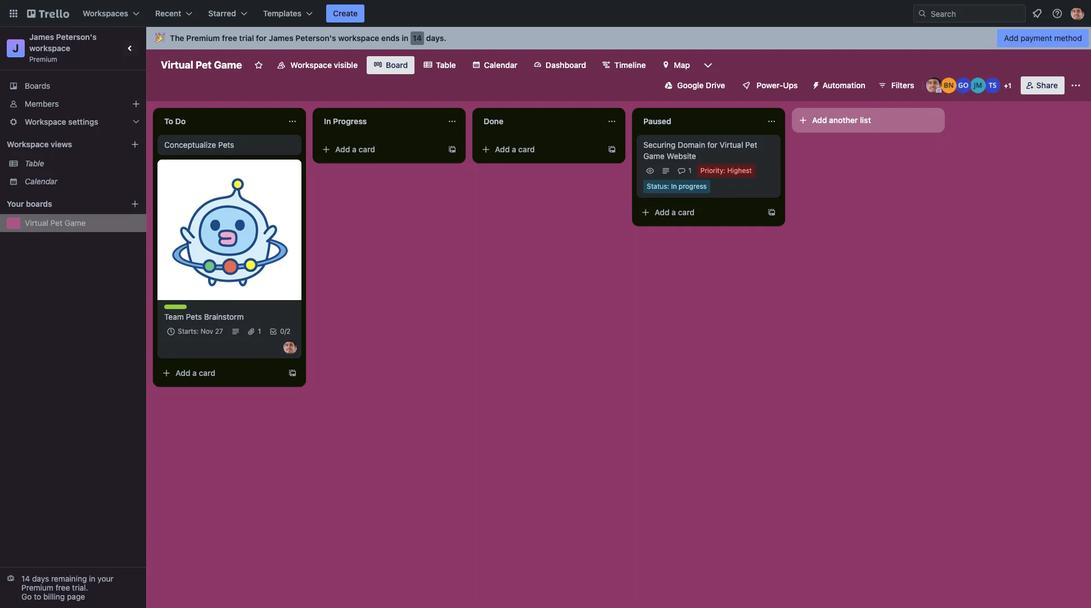 Task type: describe. For each thing, give the bounding box(es) containing it.
add a card button for done
[[477, 141, 603, 159]]

status : in progress
[[647, 182, 707, 191]]

days
[[32, 574, 49, 584]]

2
[[287, 327, 291, 336]]

members
[[25, 99, 59, 109]]

primary element
[[0, 0, 1091, 27]]

0 horizontal spatial calendar
[[25, 177, 57, 186]]

add for to do
[[176, 368, 190, 378]]

peterson's inside james peterson's workspace premium
[[56, 32, 97, 42]]

2 vertical spatial virtual
[[25, 218, 48, 228]]

website
[[667, 151, 696, 161]]

for inside banner
[[256, 33, 267, 43]]

your boards with 1 items element
[[7, 197, 114, 211]]

members link
[[0, 95, 146, 113]]

gary orlando (garyorlando) image
[[956, 78, 971, 93]]

free inside banner
[[222, 33, 237, 43]]

0 vertical spatial calendar link
[[465, 56, 524, 74]]

recent
[[155, 8, 181, 18]]

to do
[[164, 116, 186, 126]]

to
[[164, 116, 173, 126]]

virtual pet game inside text field
[[161, 59, 242, 71]]

ends
[[381, 33, 400, 43]]

0 / 2
[[280, 327, 291, 336]]

virtual inside text field
[[161, 59, 193, 71]]

status
[[647, 182, 667, 191]]

create from template… image for in progress
[[448, 145, 457, 154]]

payment
[[1021, 33, 1052, 43]]

a for in progress
[[352, 145, 357, 154]]

add a card button for to do
[[158, 365, 284, 383]]

banner containing 🎉
[[146, 27, 1091, 50]]

color: bold lime, title: "team task" element
[[164, 305, 199, 313]]

add a card button for paused
[[637, 204, 763, 222]]

method
[[1055, 33, 1082, 43]]

Done text field
[[477, 113, 601, 131]]

j link
[[7, 39, 25, 57]]

board link
[[367, 56, 415, 74]]

confetti image
[[155, 33, 165, 43]]

days.
[[426, 33, 447, 43]]

create a view image
[[131, 140, 140, 149]]

map
[[674, 60, 690, 70]]

automation button
[[807, 77, 872, 95]]

virtual pet game link
[[25, 218, 140, 229]]

premium inside '14 days remaining in your premium free trial. go to billing page'
[[21, 583, 53, 593]]

add a card for paused
[[655, 208, 695, 217]]

board
[[386, 60, 408, 70]]

highest
[[727, 167, 752, 175]]

open information menu image
[[1052, 8, 1063, 19]]

card for done
[[518, 145, 535, 154]]

workspace for workspace visible
[[290, 60, 332, 70]]

drive
[[706, 80, 725, 90]]

game inside virtual pet game text field
[[214, 59, 242, 71]]

2 vertical spatial james peterson (jamespeterson93) image
[[284, 341, 297, 354]]

in inside banner
[[402, 33, 409, 43]]

trial.
[[72, 583, 88, 593]]

securing
[[644, 140, 676, 150]]

google drive
[[677, 80, 725, 90]]

a for to do
[[192, 368, 197, 378]]

pets inside team task team pets brainstorm
[[186, 312, 202, 322]]

james inside james peterson's workspace premium
[[29, 32, 54, 42]]

workspace navigation collapse icon image
[[123, 41, 138, 56]]

go
[[21, 592, 32, 602]]

card for paused
[[678, 208, 695, 217]]

filters
[[892, 80, 915, 90]]

automation
[[823, 80, 866, 90]]

create from template… image for to do
[[288, 369, 297, 378]]

workspaces button
[[76, 5, 146, 23]]

card for in progress
[[359, 145, 375, 154]]

+ 1
[[1004, 82, 1012, 90]]

boards
[[26, 199, 52, 209]]

add another list button
[[792, 108, 945, 133]]

virtual inside securing domain for virtual pet game website
[[720, 140, 743, 150]]

progress
[[333, 116, 367, 126]]

go to billing page link
[[21, 592, 85, 602]]

task
[[184, 305, 199, 313]]

recent button
[[149, 5, 199, 23]]

game inside virtual pet game link
[[65, 218, 86, 228]]

add board image
[[131, 200, 140, 209]]

add for paused
[[655, 208, 670, 217]]

google drive icon image
[[665, 82, 673, 89]]

starts:
[[178, 327, 199, 336]]

create
[[333, 8, 358, 18]]

priority
[[701, 167, 724, 175]]

starred
[[208, 8, 236, 18]]

domain
[[678, 140, 705, 150]]

Board name text field
[[155, 56, 248, 74]]

jeremy miller (jeremymiller198) image
[[970, 78, 986, 93]]

card for to do
[[199, 368, 215, 378]]

your
[[7, 199, 24, 209]]

peterson's inside banner
[[296, 33, 336, 43]]

1 horizontal spatial pets
[[218, 140, 234, 150]]

securing domain for virtual pet game website
[[644, 140, 757, 161]]

visible
[[334, 60, 358, 70]]

priority : highest
[[701, 167, 752, 175]]

14 days remaining in your premium free trial. go to billing page
[[21, 574, 114, 602]]

1 horizontal spatial 14
[[413, 33, 422, 43]]

timeline
[[614, 60, 646, 70]]

0 horizontal spatial calendar link
[[25, 176, 140, 187]]

paused
[[644, 116, 671, 126]]

add another list
[[812, 115, 871, 125]]

billing
[[43, 592, 65, 602]]

starred button
[[202, 5, 254, 23]]

1 vertical spatial 1
[[689, 167, 692, 175]]

/
[[284, 327, 287, 336]]

add a card for in progress
[[335, 145, 375, 154]]

power-ups button
[[734, 77, 805, 95]]

workspace settings button
[[0, 113, 146, 131]]

another
[[829, 115, 858, 125]]

dashboard
[[546, 60, 586, 70]]



Task type: vqa. For each thing, say whether or not it's contained in the screenshot.
Members
yes



Task type: locate. For each thing, give the bounding box(es) containing it.
1 horizontal spatial peterson's
[[296, 33, 336, 43]]

To Do text field
[[158, 113, 281, 131]]

0 vertical spatial create from template… image
[[608, 145, 617, 154]]

customize views image
[[703, 60, 714, 71]]

0 vertical spatial in
[[402, 33, 409, 43]]

pets down to do text field
[[218, 140, 234, 150]]

google drive button
[[658, 77, 732, 95]]

team task team pets brainstorm
[[164, 305, 244, 322]]

0 vertical spatial :
[[724, 167, 726, 175]]

virtual pet game down the at the left top of page
[[161, 59, 242, 71]]

add a card button down done text field at the top
[[477, 141, 603, 159]]

the
[[170, 33, 184, 43]]

add a card button
[[317, 141, 443, 159], [477, 141, 603, 159], [637, 204, 763, 222], [158, 365, 284, 383]]

0 vertical spatial in
[[324, 116, 331, 126]]

boards link
[[0, 77, 146, 95]]

1 vertical spatial james peterson (jamespeterson93) image
[[926, 78, 942, 93]]

1 vertical spatial 14
[[21, 574, 30, 584]]

Paused text field
[[637, 113, 761, 131]]

1 horizontal spatial calendar link
[[465, 56, 524, 74]]

premium inside james peterson's workspace premium
[[29, 55, 57, 64]]

0 vertical spatial 1
[[1008, 82, 1012, 90]]

workspace right j at the top
[[29, 43, 70, 53]]

2 horizontal spatial 1
[[1008, 82, 1012, 90]]

In Progress text field
[[317, 113, 441, 131]]

share
[[1037, 80, 1058, 90]]

a down status : in progress
[[672, 208, 676, 217]]

create from template… image
[[448, 145, 457, 154], [288, 369, 297, 378]]

0 horizontal spatial for
[[256, 33, 267, 43]]

card down 'nov'
[[199, 368, 215, 378]]

james peterson's workspace premium
[[29, 32, 99, 64]]

0 horizontal spatial virtual
[[25, 218, 48, 228]]

progress
[[679, 182, 707, 191]]

0 vertical spatial free
[[222, 33, 237, 43]]

james peterson (jamespeterson93) image right open information menu icon
[[1071, 7, 1085, 20]]

0 vertical spatial workspace
[[290, 60, 332, 70]]

for
[[256, 33, 267, 43], [708, 140, 718, 150]]

game down "securing" on the top right
[[644, 151, 665, 161]]

pets up "starts:"
[[186, 312, 202, 322]]

securing domain for virtual pet game website link
[[644, 140, 774, 162]]

1 horizontal spatial in
[[402, 33, 409, 43]]

1
[[1008, 82, 1012, 90], [689, 167, 692, 175], [258, 327, 261, 336]]

a for done
[[512, 145, 516, 154]]

in
[[402, 33, 409, 43], [89, 574, 95, 584]]

1 horizontal spatial calendar
[[484, 60, 518, 70]]

add for in progress
[[335, 145, 350, 154]]

0 vertical spatial workspace
[[338, 33, 379, 43]]

ben nelson (bennelson96) image
[[941, 78, 957, 93]]

in left progress
[[324, 116, 331, 126]]

1 horizontal spatial james peterson (jamespeterson93) image
[[926, 78, 942, 93]]

0 vertical spatial virtual pet game
[[161, 59, 242, 71]]

in progress
[[324, 116, 367, 126]]

: left highest
[[724, 167, 726, 175]]

0 vertical spatial pet
[[196, 59, 212, 71]]

0 horizontal spatial 14
[[21, 574, 30, 584]]

Search field
[[927, 5, 1026, 22]]

this member is an admin of this board. image
[[936, 88, 942, 93]]

: for status
[[667, 182, 669, 191]]

add inside button
[[812, 115, 827, 125]]

1 vertical spatial create from template… image
[[288, 369, 297, 378]]

james
[[29, 32, 54, 42], [269, 33, 294, 43]]

1 horizontal spatial in
[[671, 182, 677, 191]]

2 vertical spatial premium
[[21, 583, 53, 593]]

add a card button for in progress
[[317, 141, 443, 159]]

1 left 0
[[258, 327, 261, 336]]

pet
[[196, 59, 212, 71], [745, 140, 757, 150], [50, 218, 62, 228]]

add a card down status : in progress
[[655, 208, 695, 217]]

table link down days.
[[417, 56, 463, 74]]

your boards
[[7, 199, 52, 209]]

0 horizontal spatial free
[[56, 583, 70, 593]]

1 vertical spatial game
[[644, 151, 665, 161]]

workspace left the views
[[7, 140, 49, 149]]

add left payment
[[1004, 33, 1019, 43]]

0 vertical spatial virtual
[[161, 59, 193, 71]]

pet inside virtual pet game text field
[[196, 59, 212, 71]]

game inside securing domain for virtual pet game website
[[644, 151, 665, 161]]

🎉 the premium free trial for james peterson's workspace ends in 14 days.
[[155, 33, 447, 43]]

1 horizontal spatial 1
[[689, 167, 692, 175]]

add down done
[[495, 145, 510, 154]]

1 vertical spatial :
[[667, 182, 669, 191]]

0 horizontal spatial table
[[25, 159, 44, 168]]

0 vertical spatial game
[[214, 59, 242, 71]]

search image
[[918, 9, 927, 18]]

card down done text field at the top
[[518, 145, 535, 154]]

show menu image
[[1071, 80, 1082, 91]]

0 horizontal spatial pet
[[50, 218, 62, 228]]

remaining
[[51, 574, 87, 584]]

0 horizontal spatial create from template… image
[[608, 145, 617, 154]]

card down progress
[[678, 208, 695, 217]]

team
[[164, 305, 182, 313], [164, 312, 184, 322]]

workspace inside dropdown button
[[25, 117, 66, 127]]

nov
[[201, 327, 213, 336]]

0 vertical spatial for
[[256, 33, 267, 43]]

1 vertical spatial free
[[56, 583, 70, 593]]

table link down the views
[[25, 158, 140, 169]]

add down "in progress"
[[335, 145, 350, 154]]

2 team from the top
[[164, 312, 184, 322]]

in right ends
[[402, 33, 409, 43]]

1 vertical spatial premium
[[29, 55, 57, 64]]

workspace visible
[[290, 60, 358, 70]]

1 vertical spatial workspace
[[29, 43, 70, 53]]

add inside "link"
[[1004, 33, 1019, 43]]

1 vertical spatial in
[[671, 182, 677, 191]]

star or unstar board image
[[254, 61, 263, 70]]

your
[[97, 574, 114, 584]]

james peterson's workspace link
[[29, 32, 99, 53]]

1 horizontal spatial workspace
[[338, 33, 379, 43]]

workspace for workspace views
[[7, 140, 49, 149]]

+
[[1004, 82, 1008, 90]]

1 horizontal spatial virtual
[[161, 59, 193, 71]]

0 horizontal spatial workspace
[[29, 43, 70, 53]]

conceptualize
[[164, 140, 216, 150]]

workspaces
[[83, 8, 128, 18]]

0 horizontal spatial :
[[667, 182, 669, 191]]

add payment method
[[1004, 33, 1082, 43]]

back to home image
[[27, 5, 69, 23]]

a down done text field at the top
[[512, 145, 516, 154]]

1 horizontal spatial table link
[[417, 56, 463, 74]]

views
[[51, 140, 72, 149]]

2 vertical spatial pet
[[50, 218, 62, 228]]

0 horizontal spatial james
[[29, 32, 54, 42]]

2 horizontal spatial game
[[644, 151, 665, 161]]

create from template… image for done
[[608, 145, 617, 154]]

list
[[860, 115, 871, 125]]

workspace for workspace settings
[[25, 117, 66, 127]]

create from template… image for paused
[[767, 208, 776, 217]]

0
[[280, 327, 284, 336]]

pet inside virtual pet game link
[[50, 218, 62, 228]]

ups
[[783, 80, 798, 90]]

create from template… image
[[608, 145, 617, 154], [767, 208, 776, 217]]

0 horizontal spatial in
[[89, 574, 95, 584]]

in right status
[[671, 182, 677, 191]]

add a card for done
[[495, 145, 535, 154]]

james peterson (jamespeterson93) image down 2 on the left bottom
[[284, 341, 297, 354]]

game left star or unstar board icon
[[214, 59, 242, 71]]

add a card for to do
[[176, 368, 215, 378]]

1 vertical spatial pet
[[745, 140, 757, 150]]

add a card
[[335, 145, 375, 154], [495, 145, 535, 154], [655, 208, 695, 217], [176, 368, 215, 378]]

2 vertical spatial game
[[65, 218, 86, 228]]

team up "starts:"
[[164, 312, 184, 322]]

virtual down the at the left top of page
[[161, 59, 193, 71]]

tara schultz (taraschultz7) image
[[985, 78, 1001, 93]]

in inside text field
[[324, 116, 331, 126]]

table
[[436, 60, 456, 70], [25, 159, 44, 168]]

workspace down members
[[25, 117, 66, 127]]

in inside '14 days remaining in your premium free trial. go to billing page'
[[89, 574, 95, 584]]

1 horizontal spatial table
[[436, 60, 456, 70]]

for right trial
[[256, 33, 267, 43]]

1 vertical spatial table link
[[25, 158, 140, 169]]

a
[[352, 145, 357, 154], [512, 145, 516, 154], [672, 208, 676, 217], [192, 368, 197, 378]]

google
[[677, 80, 704, 90]]

0 vertical spatial create from template… image
[[448, 145, 457, 154]]

1 vertical spatial calendar
[[25, 177, 57, 186]]

add a card down done
[[495, 145, 535, 154]]

templates
[[263, 8, 302, 18]]

free inside '14 days remaining in your premium free trial. go to billing page'
[[56, 583, 70, 593]]

0 vertical spatial premium
[[186, 33, 220, 43]]

james peterson (jamespeterson93) image
[[1071, 7, 1085, 20], [926, 78, 942, 93], [284, 341, 297, 354]]

workspace
[[338, 33, 379, 43], [29, 43, 70, 53]]

workspace inside button
[[290, 60, 332, 70]]

banner
[[146, 27, 1091, 50]]

peterson's up workspace visible button
[[296, 33, 336, 43]]

james peterson (jamespeterson93) image left gary orlando (garyorlando) icon on the top right of the page
[[926, 78, 942, 93]]

1 vertical spatial virtual
[[720, 140, 743, 150]]

1 team from the top
[[164, 305, 182, 313]]

table down days.
[[436, 60, 456, 70]]

add a card down starts: nov 27
[[176, 368, 215, 378]]

0 horizontal spatial table link
[[25, 158, 140, 169]]

add for done
[[495, 145, 510, 154]]

1 vertical spatial pets
[[186, 312, 202, 322]]

conceptualize pets link
[[164, 140, 295, 151]]

a for paused
[[672, 208, 676, 217]]

add left another
[[812, 115, 827, 125]]

1 horizontal spatial :
[[724, 167, 726, 175]]

2 horizontal spatial james peterson (jamespeterson93) image
[[1071, 7, 1085, 20]]

2 horizontal spatial virtual
[[720, 140, 743, 150]]

workspace down create button
[[338, 33, 379, 43]]

1 horizontal spatial pet
[[196, 59, 212, 71]]

premium
[[186, 33, 220, 43], [29, 55, 57, 64], [21, 583, 53, 593]]

sm image
[[807, 77, 823, 92]]

in
[[324, 116, 331, 126], [671, 182, 677, 191]]

create button
[[326, 5, 365, 23]]

add down status
[[655, 208, 670, 217]]

0 vertical spatial 14
[[413, 33, 422, 43]]

add a card down progress
[[335, 145, 375, 154]]

a down progress
[[352, 145, 357, 154]]

table down workspace views
[[25, 159, 44, 168]]

: left progress
[[667, 182, 669, 191]]

page
[[67, 592, 85, 602]]

power-ups
[[757, 80, 798, 90]]

boards
[[25, 81, 50, 91]]

workspace visible button
[[270, 56, 365, 74]]

1 vertical spatial for
[[708, 140, 718, 150]]

2 horizontal spatial pet
[[745, 140, 757, 150]]

settings
[[68, 117, 98, 127]]

2 vertical spatial workspace
[[7, 140, 49, 149]]

brainstorm
[[204, 312, 244, 322]]

0 horizontal spatial james peterson (jamespeterson93) image
[[284, 341, 297, 354]]

0 vertical spatial pets
[[218, 140, 234, 150]]

workspace
[[290, 60, 332, 70], [25, 117, 66, 127], [7, 140, 49, 149]]

0 horizontal spatial virtual pet game
[[25, 218, 86, 228]]

dashboard link
[[527, 56, 593, 74]]

14 inside '14 days remaining in your premium free trial. go to billing page'
[[21, 574, 30, 584]]

pet inside securing domain for virtual pet game website
[[745, 140, 757, 150]]

0 horizontal spatial in
[[324, 116, 331, 126]]

virtual pet game
[[161, 59, 242, 71], [25, 218, 86, 228]]

virtual pet game down the your boards with 1 items element
[[25, 218, 86, 228]]

0 horizontal spatial create from template… image
[[288, 369, 297, 378]]

game down the your boards with 1 items element
[[65, 218, 86, 228]]

add a card button down progress
[[637, 204, 763, 222]]

james down the templates
[[269, 33, 294, 43]]

templates button
[[256, 5, 320, 23]]

add a card button down in progress text field
[[317, 141, 443, 159]]

27
[[215, 327, 223, 336]]

table link
[[417, 56, 463, 74], [25, 158, 140, 169]]

0 vertical spatial calendar
[[484, 60, 518, 70]]

filters button
[[875, 77, 918, 95]]

2 vertical spatial 1
[[258, 327, 261, 336]]

james down back to home image
[[29, 32, 54, 42]]

map link
[[655, 56, 697, 74]]

a down starts: nov 27
[[192, 368, 197, 378]]

14 left days
[[21, 574, 30, 584]]

0 horizontal spatial game
[[65, 218, 86, 228]]

add a card button down 27
[[158, 365, 284, 383]]

workspace settings
[[25, 117, 98, 127]]

1 vertical spatial virtual pet game
[[25, 218, 86, 228]]

for inside securing domain for virtual pet game website
[[708, 140, 718, 150]]

workspace down 🎉 the premium free trial for james peterson's workspace ends in 14 days.
[[290, 60, 332, 70]]

1 vertical spatial create from template… image
[[767, 208, 776, 217]]

add down "starts:"
[[176, 368, 190, 378]]

1 horizontal spatial create from template… image
[[767, 208, 776, 217]]

to
[[34, 592, 41, 602]]

for right 'domain'
[[708, 140, 718, 150]]

14 left days.
[[413, 33, 422, 43]]

1 horizontal spatial james
[[269, 33, 294, 43]]

add
[[1004, 33, 1019, 43], [812, 115, 827, 125], [335, 145, 350, 154], [495, 145, 510, 154], [655, 208, 670, 217], [176, 368, 190, 378]]

1 horizontal spatial for
[[708, 140, 718, 150]]

card
[[359, 145, 375, 154], [518, 145, 535, 154], [678, 208, 695, 217], [199, 368, 215, 378]]

0 vertical spatial james peterson (jamespeterson93) image
[[1071, 7, 1085, 20]]

1 up progress
[[689, 167, 692, 175]]

done
[[484, 116, 504, 126]]

calendar link up the your boards with 1 items element
[[25, 176, 140, 187]]

1 horizontal spatial game
[[214, 59, 242, 71]]

1 vertical spatial in
[[89, 574, 95, 584]]

0 horizontal spatial pets
[[186, 312, 202, 322]]

0 notifications image
[[1031, 7, 1044, 20]]

calendar link up done
[[465, 56, 524, 74]]

do
[[175, 116, 186, 126]]

workspace views
[[7, 140, 72, 149]]

0 horizontal spatial 1
[[258, 327, 261, 336]]

1 horizontal spatial virtual pet game
[[161, 59, 242, 71]]

virtual down boards
[[25, 218, 48, 228]]

add payment method link
[[998, 29, 1089, 47]]

virtual
[[161, 59, 193, 71], [720, 140, 743, 150], [25, 218, 48, 228]]

1 vertical spatial workspace
[[25, 117, 66, 127]]

1 horizontal spatial free
[[222, 33, 237, 43]]

: for priority
[[724, 167, 726, 175]]

game
[[214, 59, 242, 71], [644, 151, 665, 161], [65, 218, 86, 228]]

0 vertical spatial table link
[[417, 56, 463, 74]]

starts: nov 27
[[178, 327, 223, 336]]

timeline link
[[595, 56, 653, 74]]

team pets brainstorm link
[[164, 312, 295, 323]]

workspace inside james peterson's workspace premium
[[29, 43, 70, 53]]

card down in progress text field
[[359, 145, 375, 154]]

1 vertical spatial table
[[25, 159, 44, 168]]

0 vertical spatial table
[[436, 60, 456, 70]]

in left your
[[89, 574, 95, 584]]

1 horizontal spatial create from template… image
[[448, 145, 457, 154]]

peterson's down back to home image
[[56, 32, 97, 42]]

team left task
[[164, 305, 182, 313]]

free
[[222, 33, 237, 43], [56, 583, 70, 593]]

🎉
[[155, 33, 165, 43]]

power-
[[757, 80, 783, 90]]

virtual up priority : highest
[[720, 140, 743, 150]]

1 right tara schultz (taraschultz7) image
[[1008, 82, 1012, 90]]

0 horizontal spatial peterson's
[[56, 32, 97, 42]]

1 vertical spatial calendar link
[[25, 176, 140, 187]]



